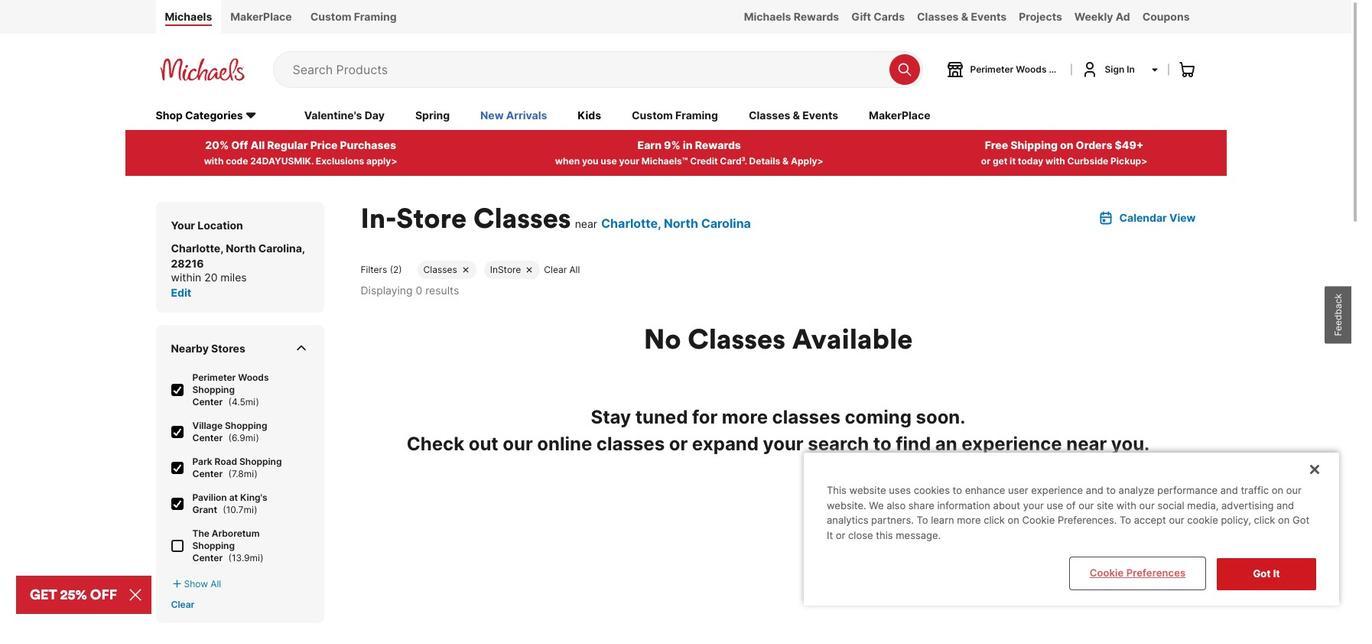 Task type: vqa. For each thing, say whether or not it's contained in the screenshot.
'Halloween'
no



Task type: locate. For each thing, give the bounding box(es) containing it.
details
[[749, 155, 781, 167]]

center up village
[[192, 396, 223, 408]]

our right out
[[503, 433, 533, 455]]

or down analytics
[[836, 529, 846, 542]]

0 horizontal spatial cookie
[[1022, 514, 1055, 527]]

to down share on the right of the page
[[917, 514, 928, 527]]

click down 'advertising'
[[1254, 514, 1276, 527]]

more up 'expand'
[[722, 406, 768, 428]]

0 vertical spatial carolina
[[701, 216, 751, 231]]

all right show
[[211, 578, 221, 590]]

village shopping center
[[192, 420, 267, 443]]

1 horizontal spatial events
[[971, 10, 1007, 23]]

0 horizontal spatial rewards
[[695, 138, 741, 151]]

custom framing
[[310, 10, 397, 23], [632, 108, 718, 121]]

1 horizontal spatial custom framing link
[[632, 108, 718, 124]]

classes & events link right cards
[[911, 0, 1013, 34]]

center inside the perimeter woods shopping center
[[192, 396, 223, 408]]

0 horizontal spatial michaels
[[165, 10, 212, 23]]

1 horizontal spatial cookie
[[1090, 567, 1124, 579]]

2 horizontal spatial your
[[1023, 499, 1044, 512]]

0 horizontal spatial classes
[[597, 433, 665, 455]]

classes & events link up apply>
[[749, 108, 839, 124]]

center inside the arboretum shopping center
[[192, 552, 223, 564]]

curbside
[[1068, 155, 1109, 167]]

1 horizontal spatial with
[[1046, 155, 1065, 167]]

clear right 'instore'
[[544, 264, 567, 275]]

1 horizontal spatial makerplace
[[869, 108, 931, 121]]

0 vertical spatial events
[[971, 10, 1007, 23]]

2 vertical spatial &
[[783, 155, 789, 167]]

on right traffic
[[1272, 484, 1284, 497]]

1 vertical spatial makerplace
[[869, 108, 931, 121]]

1 horizontal spatial use
[[1047, 499, 1064, 512]]

near left the you.
[[1067, 433, 1107, 455]]

charlotte,
[[171, 242, 223, 255]]

0 vertical spatial perimeter
[[970, 63, 1014, 75]]

0 vertical spatial ,
[[658, 216, 661, 231]]

1 vertical spatial carolina
[[258, 242, 302, 255]]

& up apply>
[[793, 108, 800, 121]]

and up site
[[1086, 484, 1104, 497]]

shopping
[[1049, 63, 1092, 75], [192, 384, 235, 395], [225, 420, 267, 431], [239, 456, 282, 467], [192, 540, 235, 551]]

or inside stay tuned for more classes coming soon. check out our online classes or expand your search to find an experience near you.
[[669, 433, 688, 455]]

1 horizontal spatial perimeter
[[970, 63, 1014, 75]]

near inside stay tuned for more classes coming soon. check out our online classes or expand your search to find an experience near you.
[[1067, 433, 1107, 455]]

classes up "search"
[[772, 406, 841, 428]]

your down earn
[[619, 155, 640, 167]]

& right "details"
[[783, 155, 789, 167]]

tabler image left show
[[171, 579, 182, 590]]

shopping up ( 6.9 mi)
[[225, 420, 267, 431]]

perimeter
[[970, 63, 1014, 75], [192, 372, 236, 383]]

1 horizontal spatial tabler image
[[293, 341, 309, 356]]

sign in
[[1105, 63, 1135, 75]]

with down 20%
[[204, 155, 224, 167]]

0 vertical spatial experience
[[962, 433, 1062, 455]]

, inside , 28216
[[302, 242, 305, 255]]

social
[[1158, 499, 1185, 512]]

mi) up park road shopping center
[[245, 432, 259, 443]]

share
[[909, 499, 935, 512]]

center for ( 13.9 mi)
[[192, 552, 223, 564]]

projects link
[[1013, 0, 1069, 34]]

0 horizontal spatial near
[[575, 217, 598, 230]]

uses
[[889, 484, 911, 497]]

1 vertical spatial near
[[1067, 433, 1107, 455]]

0 horizontal spatial &
[[783, 155, 789, 167]]

( for 13.9
[[228, 552, 232, 564]]

north right charlotte
[[664, 216, 698, 231]]

or left get
[[981, 155, 991, 167]]

center inside park road shopping center
[[192, 468, 223, 479]]

1 vertical spatial rewards
[[695, 138, 741, 151]]

1 vertical spatial custom framing
[[632, 108, 718, 121]]

1 horizontal spatial carolina
[[701, 216, 751, 231]]

search
[[808, 433, 869, 455]]

2 michaels from the left
[[744, 10, 791, 23]]

more down 'information'
[[957, 514, 981, 527]]

(2)
[[390, 264, 402, 275]]

0 vertical spatial clear
[[544, 264, 567, 275]]

0 horizontal spatial use
[[601, 155, 617, 167]]

all for clear all
[[570, 264, 580, 275]]

classes right no
[[688, 321, 786, 356]]

1 vertical spatial all
[[570, 264, 580, 275]]

it
[[1010, 155, 1016, 167]]

with down analyze at the bottom of the page
[[1117, 499, 1137, 512]]

the arboretum shopping center
[[192, 528, 260, 564]]

nearby
[[171, 342, 209, 355]]

1 horizontal spatial north
[[664, 216, 698, 231]]

0 horizontal spatial framing
[[354, 10, 397, 23]]

performance
[[1158, 484, 1218, 497]]

mi) for ( 10.7 mi)
[[244, 504, 257, 515]]

analytics
[[827, 514, 869, 527]]

center inside village shopping center
[[192, 432, 223, 443]]

it inside button
[[1274, 568, 1280, 580]]

michaels for michaels rewards
[[744, 10, 791, 23]]

our down social
[[1169, 514, 1185, 527]]

shopping down the
[[192, 540, 235, 551]]

1 vertical spatial got
[[1253, 568, 1271, 580]]

mi) for ( 6.9 mi)
[[245, 432, 259, 443]]

1 vertical spatial clear
[[171, 599, 195, 611]]

to down coming
[[873, 433, 892, 455]]

0 horizontal spatial more
[[722, 406, 768, 428]]

0 horizontal spatial ,
[[302, 242, 305, 255]]

shopping inside the perimeter woods shopping center
[[192, 384, 235, 395]]

shopping inside button
[[1049, 63, 1092, 75]]

mi) for ( 4.5 mi)
[[245, 396, 259, 408]]

in
[[683, 138, 693, 151]]

( down road
[[228, 468, 232, 479]]

shopping for ( 4.5 mi)
[[192, 384, 235, 395]]

center down the
[[192, 552, 223, 564]]

michaels
[[165, 10, 212, 23], [744, 10, 791, 23]]

store
[[396, 200, 467, 235]]

1 vertical spatial more
[[957, 514, 981, 527]]

mi) down king's
[[244, 504, 257, 515]]

near left charlotte
[[575, 217, 598, 230]]

0 vertical spatial classes & events
[[917, 10, 1007, 23]]

1 vertical spatial cookie
[[1090, 567, 1124, 579]]

arboretum
[[212, 528, 260, 539]]

2 vertical spatial your
[[1023, 499, 1044, 512]]

use inside this website uses cookies to enhance user experience and to analyze performance and traffic on our website. we also share information about your use of our site with our social media, advertising and analytics partners. to learn more click on cookie preferences. to accept our cookie policy, click on got it or close this message.
[[1047, 499, 1064, 512]]

1 vertical spatial or
[[669, 433, 688, 455]]

( up road
[[228, 432, 232, 443]]

2 horizontal spatial all
[[570, 264, 580, 275]]

shopping for ( 13.9 mi)
[[192, 540, 235, 551]]

0 horizontal spatial click
[[984, 514, 1005, 527]]

0 horizontal spatial and
[[1086, 484, 1104, 497]]

view
[[1170, 211, 1196, 224]]

pavilion
[[192, 492, 227, 503]]

on inside free shipping on orders $49+ or get it today with curbside pickup>
[[1060, 138, 1074, 151]]

( for 6.9
[[228, 432, 232, 443]]

shopping inside park road shopping center
[[239, 456, 282, 467]]

all down in-store classes near charlotte , north carolina
[[570, 264, 580, 275]]

center down village
[[192, 432, 223, 443]]

it down analytics
[[827, 529, 833, 542]]

0 vertical spatial framing
[[354, 10, 397, 23]]

shopping left sign
[[1049, 63, 1092, 75]]

center
[[1094, 63, 1124, 75], [192, 396, 223, 408], [192, 432, 223, 443], [192, 468, 223, 479], [192, 552, 223, 564]]

classes right cards
[[917, 10, 959, 23]]

0 vertical spatial woods
[[1016, 63, 1047, 75]]

to
[[917, 514, 928, 527], [1120, 514, 1131, 527]]

mi)
[[245, 396, 259, 408], [245, 432, 259, 443], [244, 468, 258, 479], [244, 504, 257, 515], [250, 552, 264, 564]]

cookie
[[1022, 514, 1055, 527], [1090, 567, 1124, 579]]

policy,
[[1221, 514, 1251, 527]]

use right you
[[601, 155, 617, 167]]

2 horizontal spatial with
[[1117, 499, 1137, 512]]

cookie down user
[[1022, 514, 1055, 527]]

use inside earn 9% in rewards when you use your michaels™ credit card³. details & apply>
[[601, 155, 617, 167]]

your left "search"
[[763, 433, 804, 455]]

0 horizontal spatial events
[[803, 108, 839, 121]]

1 horizontal spatial all
[[250, 138, 265, 151]]

all right off
[[250, 138, 265, 151]]

gift
[[852, 10, 871, 23]]

0 vertical spatial tabler image
[[293, 341, 309, 356]]

of
[[1066, 499, 1076, 512]]

makerplace right "michaels" link
[[230, 10, 292, 23]]

woods up ( 4.5 mi) at the left bottom of the page
[[238, 372, 269, 383]]

on up curbside
[[1060, 138, 1074, 151]]

shopping up the ( 7.8 mi)
[[239, 456, 282, 467]]

1 vertical spatial perimeter woods shopping center
[[192, 372, 269, 408]]

it down 'advertising'
[[1274, 568, 1280, 580]]

mi) up king's
[[244, 468, 258, 479]]

classes up 'instore'
[[474, 200, 571, 235]]

card³.
[[720, 155, 747, 167]]

for
[[692, 406, 718, 428]]

got up got it button
[[1293, 514, 1310, 527]]

( 13.9 mi)
[[226, 552, 264, 564]]

classes & events link
[[911, 0, 1013, 34], [749, 108, 839, 124]]

miles
[[221, 271, 247, 284]]

pickup>
[[1111, 155, 1148, 167]]

pavilion at king's grant
[[192, 492, 268, 515]]

got
[[1293, 514, 1310, 527], [1253, 568, 1271, 580]]

1 vertical spatial north
[[226, 242, 256, 255]]

got inside this website uses cookies to enhance user experience and to analyze performance and traffic on our website. we also share information about your use of our site with our social media, advertising and analytics partners. to learn more click on cookie preferences. to accept our cookie policy, click on got it or close this message.
[[1293, 514, 1310, 527]]

0 horizontal spatial perimeter
[[192, 372, 236, 383]]

charlotte
[[601, 216, 658, 231]]

1 horizontal spatial near
[[1067, 433, 1107, 455]]

new arrivals link
[[480, 108, 547, 124]]

village
[[192, 420, 223, 431]]

0 horizontal spatial clear
[[171, 599, 195, 611]]

0 horizontal spatial tabler image
[[171, 579, 182, 590]]

got down 'advertising'
[[1253, 568, 1271, 580]]

1 horizontal spatial custom
[[632, 108, 673, 121]]

woods inside the perimeter woods shopping center
[[238, 372, 269, 383]]

clear
[[544, 264, 567, 275], [171, 599, 195, 611]]

coming
[[845, 406, 912, 428]]

(
[[228, 396, 232, 408], [228, 432, 232, 443], [228, 468, 232, 479], [223, 504, 226, 515], [228, 552, 232, 564]]

woods down projects link on the top right of the page
[[1016, 63, 1047, 75]]

classes up results
[[423, 264, 457, 275]]

0 vertical spatial classes
[[772, 406, 841, 428]]

or inside free shipping on orders $49+ or get it today with curbside pickup>
[[981, 155, 991, 167]]

1 horizontal spatial and
[[1221, 484, 1238, 497]]

within 20 miles edit
[[171, 271, 247, 299]]

shopping inside village shopping center
[[225, 420, 267, 431]]

projects
[[1019, 10, 1062, 23]]

or
[[981, 155, 991, 167], [669, 433, 688, 455], [836, 529, 846, 542]]

( down pavilion
[[223, 504, 226, 515]]

tabler image right stores
[[293, 341, 309, 356]]

coupons
[[1143, 10, 1190, 23]]

gift cards link
[[846, 0, 911, 34]]

an
[[935, 433, 958, 455]]

and right 'advertising'
[[1277, 499, 1294, 512]]

( for 10.7
[[223, 504, 226, 515]]

0 vertical spatial perimeter woods shopping center
[[970, 63, 1124, 75]]

valentine's
[[304, 108, 362, 121]]

no classes available
[[644, 321, 913, 356]]

to up site
[[1107, 484, 1116, 497]]

weekly ad
[[1075, 10, 1130, 23]]

experience up of
[[1031, 484, 1083, 497]]

center left in
[[1094, 63, 1124, 75]]

perimeter down nearby stores
[[192, 372, 236, 383]]

michaels inside "michaels rewards" link
[[744, 10, 791, 23]]

classes & events
[[917, 10, 1007, 23], [749, 108, 839, 121]]

framing
[[354, 10, 397, 23], [676, 108, 718, 121]]

rewards left gift
[[794, 10, 839, 23]]

1 horizontal spatial clear
[[544, 264, 567, 275]]

north up miles
[[226, 242, 256, 255]]

1 vertical spatial events
[[803, 108, 839, 121]]

0 vertical spatial your
[[619, 155, 640, 167]]

no
[[644, 321, 681, 356]]

traffic
[[1241, 484, 1269, 497]]

on
[[1060, 138, 1074, 151], [1272, 484, 1284, 497], [1008, 514, 1020, 527], [1278, 514, 1290, 527]]

your inside stay tuned for more classes coming soon. check out our online classes or expand your search to find an experience near you.
[[763, 433, 804, 455]]

code
[[226, 155, 248, 167]]

1 vertical spatial classes & events link
[[749, 108, 839, 124]]

0 vertical spatial near
[[575, 217, 598, 230]]

on down about
[[1008, 514, 1020, 527]]

1 michaels from the left
[[165, 10, 212, 23]]

0 horizontal spatial custom framing
[[310, 10, 397, 23]]

carolina inside in-store classes near charlotte , north carolina
[[701, 216, 751, 231]]

ad
[[1116, 10, 1130, 23]]

0 horizontal spatial all
[[211, 578, 221, 590]]

rewards up credit
[[695, 138, 741, 151]]

with
[[204, 155, 224, 167], [1046, 155, 1065, 167], [1117, 499, 1137, 512]]

perimeter down projects link on the top right of the page
[[970, 63, 1014, 75]]

1 vertical spatial experience
[[1031, 484, 1083, 497]]

( up village shopping center
[[228, 396, 232, 408]]

makerplace down search button 'icon'
[[869, 108, 931, 121]]

to left accept
[[1120, 514, 1131, 527]]

our
[[503, 433, 533, 455], [1286, 484, 1302, 497], [1079, 499, 1094, 512], [1140, 499, 1155, 512], [1169, 514, 1185, 527]]

classes
[[917, 10, 959, 23], [749, 108, 791, 121], [474, 200, 571, 235], [423, 264, 457, 275], [688, 321, 786, 356]]

use left of
[[1047, 499, 1064, 512]]

0 vertical spatial all
[[250, 138, 265, 151]]

1 vertical spatial perimeter
[[192, 372, 236, 383]]

0 horizontal spatial north
[[226, 242, 256, 255]]

1 vertical spatial classes & events
[[749, 108, 839, 121]]

tabler image
[[293, 341, 309, 356], [171, 579, 182, 590]]

0 horizontal spatial makerplace link
[[221, 0, 301, 34]]

perimeter woods shopping center down stores
[[192, 372, 269, 408]]

center down park at the left
[[192, 468, 223, 479]]

preferences
[[1127, 567, 1186, 579]]

1 vertical spatial woods
[[238, 372, 269, 383]]

1 horizontal spatial got
[[1293, 514, 1310, 527]]

experience up user
[[962, 433, 1062, 455]]

your down user
[[1023, 499, 1044, 512]]

show
[[184, 578, 208, 590]]

to up 'information'
[[953, 484, 962, 497]]

filters
[[361, 264, 387, 275]]

0 horizontal spatial woods
[[238, 372, 269, 383]]

click down about
[[984, 514, 1005, 527]]

center for ( 4.5 mi)
[[192, 396, 223, 408]]

0 vertical spatial custom
[[310, 10, 352, 23]]

shopping up 4.5
[[192, 384, 235, 395]]

1 horizontal spatial perimeter woods shopping center
[[970, 63, 1124, 75]]

1 vertical spatial it
[[1274, 568, 1280, 580]]

0 horizontal spatial to
[[917, 514, 928, 527]]

cookie left preferences
[[1090, 567, 1124, 579]]

1 to from the left
[[917, 514, 928, 527]]

events up apply>
[[803, 108, 839, 121]]

mi) down arboretum
[[250, 552, 264, 564]]

0 vertical spatial &
[[961, 10, 969, 23]]

mi) up ( 6.9 mi)
[[245, 396, 259, 408]]

with right today
[[1046, 155, 1065, 167]]

all inside 20% off all regular price purchases with code 24dayusmik. exclusions apply>
[[250, 138, 265, 151]]

0 vertical spatial got
[[1293, 514, 1310, 527]]

or down tuned
[[669, 433, 688, 455]]

clear down show
[[171, 599, 195, 611]]

0 horizontal spatial custom
[[310, 10, 352, 23]]

advertising
[[1222, 499, 1274, 512]]

& right cards
[[961, 10, 969, 23]]

perimeter woods shopping center down projects link on the top right of the page
[[970, 63, 1124, 75]]

regular
[[267, 138, 308, 151]]

4.5
[[232, 396, 245, 408]]

events left projects on the top of page
[[971, 10, 1007, 23]]

classes & events up apply>
[[749, 108, 839, 121]]

( down arboretum
[[228, 552, 232, 564]]

0 vertical spatial cookie
[[1022, 514, 1055, 527]]

classes & events right cards
[[917, 10, 1007, 23]]

this
[[827, 484, 847, 497]]

and up 'advertising'
[[1221, 484, 1238, 497]]

experience inside stay tuned for more classes coming soon. check out our online classes or expand your search to find an experience near you.
[[962, 433, 1062, 455]]

0 horizontal spatial it
[[827, 529, 833, 542]]

1 horizontal spatial &
[[793, 108, 800, 121]]

classes down stay
[[597, 433, 665, 455]]

analyze
[[1119, 484, 1155, 497]]

shopping inside the arboretum shopping center
[[192, 540, 235, 551]]

2 vertical spatial or
[[836, 529, 846, 542]]

0 vertical spatial or
[[981, 155, 991, 167]]



Task type: describe. For each thing, give the bounding box(es) containing it.
cookie preferences
[[1090, 567, 1186, 579]]

in-
[[361, 200, 396, 235]]

shipping
[[1011, 138, 1058, 151]]

1 vertical spatial custom framing link
[[632, 108, 718, 124]]

weekly
[[1075, 10, 1113, 23]]

on right policy,
[[1278, 514, 1290, 527]]

our right traffic
[[1286, 484, 1302, 497]]

classes up "details"
[[749, 108, 791, 121]]

shopping for ( 7.8 mi)
[[239, 456, 282, 467]]

0
[[416, 284, 422, 297]]

it inside this website uses cookies to enhance user experience and to analyze performance and traffic on our website. we also share information about your use of our site with our social media, advertising and analytics partners. to learn more click on cookie preferences. to accept our cookie policy, click on got it or close this message.
[[827, 529, 833, 542]]

categories
[[185, 108, 243, 121]]

perimeter woods shopping center inside perimeter woods shopping center button
[[970, 63, 1124, 75]]

valentine's day
[[304, 108, 385, 121]]

2 to from the left
[[1120, 514, 1131, 527]]

your inside earn 9% in rewards when you use your michaels™ credit card³. details & apply>
[[619, 155, 640, 167]]

michaels for michaels
[[165, 10, 212, 23]]

0 vertical spatial custom framing
[[310, 10, 397, 23]]

Search Input field
[[293, 52, 882, 87]]

( 6.9 mi)
[[226, 432, 259, 443]]

0 vertical spatial makerplace
[[230, 10, 292, 23]]

off
[[231, 138, 248, 151]]

edit
[[171, 286, 191, 299]]

check
[[407, 433, 464, 455]]

experience inside this website uses cookies to enhance user experience and to analyze performance and traffic on our website. we also share information about your use of our site with our social media, advertising and analytics partners. to learn more click on cookie preferences. to accept our cookie policy, click on got it or close this message.
[[1031, 484, 1083, 497]]

day
[[365, 108, 385, 121]]

displaying
[[361, 284, 413, 297]]

to inside stay tuned for more classes coming soon. check out our online classes or expand your search to find an experience near you.
[[873, 433, 892, 455]]

more inside this website uses cookies to enhance user experience and to analyze performance and traffic on our website. we also share information about your use of our site with our social media, advertising and analytics partners. to learn more click on cookie preferences. to accept our cookie policy, click on got it or close this message.
[[957, 514, 981, 527]]

user
[[1008, 484, 1029, 497]]

1 vertical spatial custom
[[632, 108, 673, 121]]

mi) for ( 13.9 mi)
[[250, 552, 264, 564]]

with inside free shipping on orders $49+ or get it today with curbside pickup>
[[1046, 155, 1065, 167]]

michaels™
[[642, 155, 688, 167]]

cookie preferences button
[[1071, 559, 1205, 589]]

this
[[876, 529, 893, 542]]

0 vertical spatial classes & events link
[[911, 0, 1013, 34]]

earn 9% in rewards when you use your michaels™ credit card³. details & apply>
[[555, 138, 824, 167]]

0 horizontal spatial custom framing link
[[301, 0, 406, 34]]

( for 7.8
[[228, 468, 232, 479]]

north inside in-store classes near charlotte , north carolina
[[664, 216, 698, 231]]

1 horizontal spatial framing
[[676, 108, 718, 121]]

2 horizontal spatial to
[[1107, 484, 1116, 497]]

show all
[[184, 578, 221, 590]]

clear for clear all
[[544, 264, 567, 275]]

you
[[582, 155, 599, 167]]

1 vertical spatial classes
[[597, 433, 665, 455]]

nearby stores
[[171, 342, 245, 355]]

kids
[[578, 108, 601, 121]]

expand
[[692, 433, 759, 455]]

6.9
[[232, 432, 245, 443]]

media,
[[1188, 499, 1219, 512]]

when
[[555, 155, 580, 167]]

the
[[192, 528, 210, 539]]

results
[[425, 284, 459, 297]]

, inside in-store classes near charlotte , north carolina
[[658, 216, 661, 231]]

1 horizontal spatial custom framing
[[632, 108, 718, 121]]

also
[[887, 499, 906, 512]]

price
[[310, 138, 338, 151]]

rewards inside earn 9% in rewards when you use your michaels™ credit card³. details & apply>
[[695, 138, 741, 151]]

7.8
[[232, 468, 244, 479]]

( 10.7 mi)
[[220, 504, 257, 515]]

park road shopping center
[[192, 456, 282, 479]]

got inside got it button
[[1253, 568, 1271, 580]]

gift cards
[[852, 10, 905, 23]]

our inside stay tuned for more classes coming soon. check out our online classes or expand your search to find an experience near you.
[[503, 433, 533, 455]]

1 vertical spatial tabler image
[[171, 579, 182, 590]]

this website uses cookies to enhance user experience and to analyze performance and traffic on our website. we also share information about your use of our site with our social media, advertising and analytics partners. to learn more click on cookie preferences. to accept our cookie policy, click on got it or close this message.
[[827, 484, 1310, 542]]

within
[[171, 271, 201, 284]]

9%
[[664, 138, 681, 151]]

grant
[[192, 504, 217, 515]]

apply>
[[366, 155, 397, 167]]

at
[[229, 492, 238, 503]]

clear for the clear button
[[171, 599, 195, 611]]

more inside stay tuned for more classes coming soon. check out our online classes or expand your search to find an experience near you.
[[722, 406, 768, 428]]

with inside this website uses cookies to enhance user experience and to analyze performance and traffic on our website. we also share information about your use of our site with our social media, advertising and analytics partners. to learn more click on cookie preferences. to accept our cookie policy, click on got it or close this message.
[[1117, 499, 1137, 512]]

credit
[[690, 155, 718, 167]]

your inside this website uses cookies to enhance user experience and to analyze performance and traffic on our website. we also share information about your use of our site with our social media, advertising and analytics partners. to learn more click on cookie preferences. to accept our cookie policy, click on got it or close this message.
[[1023, 499, 1044, 512]]

perimeter inside the perimeter woods shopping center
[[192, 372, 236, 383]]

cookie
[[1187, 514, 1218, 527]]

( 4.5 mi)
[[226, 396, 259, 408]]

24dayusmik.
[[250, 155, 314, 167]]

near inside in-store classes near charlotte , north carolina
[[575, 217, 598, 230]]

shop categories link
[[156, 108, 274, 124]]

1 horizontal spatial to
[[953, 484, 962, 497]]

0 vertical spatial makerplace link
[[221, 0, 301, 34]]

center for ( 7.8 mi)
[[192, 468, 223, 479]]

( 7.8 mi)
[[226, 468, 258, 479]]

center inside button
[[1094, 63, 1124, 75]]

spring link
[[415, 108, 450, 124]]

cookie inside this website uses cookies to enhance user experience and to analyze performance and traffic on our website. we also share information about your use of our site with our social media, advertising and analytics partners. to learn more click on cookie preferences. to accept our cookie policy, click on got it or close this message.
[[1022, 514, 1055, 527]]

0 horizontal spatial classes & events link
[[749, 108, 839, 124]]

0 horizontal spatial carolina
[[258, 242, 302, 255]]

purchases
[[340, 138, 396, 151]]

1 click from the left
[[984, 514, 1005, 527]]

28216
[[171, 257, 204, 270]]

free shipping on orders $49+ or get it today with curbside pickup>
[[981, 138, 1148, 167]]

displaying 0 results
[[361, 284, 459, 297]]

sign in button
[[1081, 60, 1159, 79]]

coupons link
[[1137, 0, 1196, 34]]

shop
[[156, 108, 183, 121]]

kids link
[[578, 108, 601, 124]]

website
[[850, 484, 886, 497]]

get
[[993, 155, 1008, 167]]

cookie inside button
[[1090, 567, 1124, 579]]

1 horizontal spatial rewards
[[794, 10, 839, 23]]

available
[[792, 321, 913, 356]]

2 horizontal spatial and
[[1277, 499, 1294, 512]]

20%
[[205, 138, 229, 151]]

free
[[985, 138, 1008, 151]]

2 horizontal spatial &
[[961, 10, 969, 23]]

filters (2)
[[361, 264, 402, 275]]

with inside 20% off all regular price purchases with code 24dayusmik. exclusions apply>
[[204, 155, 224, 167]]

close
[[848, 529, 873, 542]]

shop categories
[[156, 108, 243, 121]]

accept
[[1134, 514, 1166, 527]]

clear all
[[544, 264, 580, 275]]

out
[[469, 433, 499, 455]]

search button image
[[897, 62, 912, 77]]

perimeter inside button
[[970, 63, 1014, 75]]

mi) for ( 7.8 mi)
[[244, 468, 258, 479]]

weekly ad link
[[1069, 0, 1137, 34]]

clear button
[[171, 599, 195, 611]]

our up 'preferences.'
[[1079, 499, 1094, 512]]

classes & events for the topmost 'classes & events' link
[[917, 10, 1007, 23]]

valentine's day link
[[304, 108, 385, 124]]

soon.
[[916, 406, 966, 428]]

( for 4.5
[[228, 396, 232, 408]]

or inside this website uses cookies to enhance user experience and to analyze performance and traffic on our website. we also share information about your use of our site with our social media, advertising and analytics partners. to learn more click on cookie preferences. to accept our cookie policy, click on got it or close this message.
[[836, 529, 846, 542]]

10.7
[[226, 504, 244, 515]]

our up accept
[[1140, 499, 1155, 512]]

0 horizontal spatial perimeter woods shopping center
[[192, 372, 269, 408]]

1 horizontal spatial makerplace link
[[869, 108, 931, 124]]

learn
[[931, 514, 954, 527]]

classes & events for the leftmost 'classes & events' link
[[749, 108, 839, 121]]

partners.
[[871, 514, 914, 527]]

all for show all
[[211, 578, 221, 590]]

& inside earn 9% in rewards when you use your michaels™ credit card³. details & apply>
[[783, 155, 789, 167]]

you.
[[1111, 433, 1150, 455]]

2 click from the left
[[1254, 514, 1276, 527]]

stores
[[211, 342, 245, 355]]

1 vertical spatial &
[[793, 108, 800, 121]]

woods inside button
[[1016, 63, 1047, 75]]

arrivals
[[506, 108, 547, 121]]



